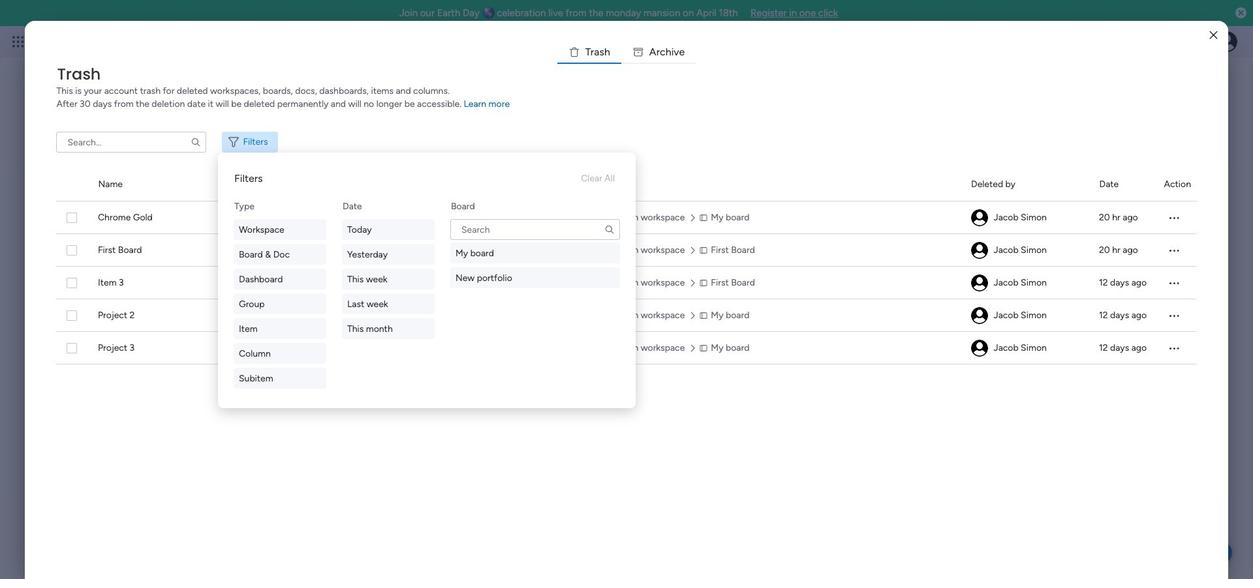 Task type: locate. For each thing, give the bounding box(es) containing it.
5 row from the top
[[56, 332, 1196, 365]]

4 row from the top
[[56, 300, 1196, 332]]

None search field
[[56, 132, 206, 153], [450, 219, 620, 240]]

1 vertical spatial none search field
[[450, 219, 620, 240]]

row group
[[56, 168, 1197, 202]]

0 vertical spatial none search field
[[56, 132, 206, 153]]

1 vertical spatial jacob simon image
[[972, 275, 989, 292]]

none search field search for items in the recycle bin
[[56, 132, 206, 153]]

search image for search search field
[[604, 224, 615, 235]]

0 vertical spatial search image
[[191, 137, 201, 147]]

search image inside search for items in the recycle bin search field
[[191, 137, 201, 147]]

Search for items in the recycle bin search field
[[56, 132, 206, 153]]

search image
[[191, 137, 201, 147], [604, 224, 615, 235]]

jacob simon image
[[1216, 31, 1237, 52], [972, 209, 989, 226], [972, 307, 989, 324], [972, 340, 989, 357]]

cell
[[489, 202, 564, 234], [971, 202, 1084, 234], [489, 234, 564, 267], [971, 234, 1084, 267], [1164, 234, 1196, 267], [489, 267, 564, 300], [971, 267, 1084, 300], [1164, 267, 1196, 300], [971, 300, 1084, 332], [1164, 300, 1196, 332], [971, 332, 1084, 365], [1164, 332, 1196, 365]]

1 horizontal spatial none search field
[[450, 219, 620, 240]]

0 horizontal spatial none search field
[[56, 132, 206, 153]]

row
[[56, 202, 1196, 234], [56, 234, 1196, 267], [56, 267, 1196, 300], [56, 300, 1196, 332], [56, 332, 1196, 365]]

3 column header from the left
[[580, 168, 955, 201]]

search image inside search search field
[[604, 224, 615, 235]]

jacob simon image
[[972, 242, 989, 259], [972, 275, 989, 292]]

table
[[56, 168, 1197, 559]]

1 horizontal spatial search image
[[604, 224, 615, 235]]

0 horizontal spatial search image
[[191, 137, 201, 147]]

1 vertical spatial search image
[[604, 224, 615, 235]]

4 column header from the left
[[971, 168, 1084, 201]]

Search search field
[[450, 219, 620, 240]]

0 vertical spatial jacob simon image
[[972, 242, 989, 259]]

6 column header from the left
[[1164, 168, 1197, 201]]

column header
[[56, 168, 82, 201], [98, 168, 474, 201], [580, 168, 955, 201], [971, 168, 1084, 201], [1099, 168, 1148, 201], [1164, 168, 1197, 201]]

none search field search
[[450, 219, 620, 240]]

2 jacob simon image from the top
[[972, 275, 989, 292]]

2 row from the top
[[56, 234, 1196, 267]]



Task type: describe. For each thing, give the bounding box(es) containing it.
select product image
[[12, 35, 25, 48]]

1 jacob simon image from the top
[[972, 242, 989, 259]]

3 row from the top
[[56, 267, 1196, 300]]

1 column header from the left
[[56, 168, 82, 201]]

2 column header from the left
[[98, 168, 474, 201]]

1 row from the top
[[56, 202, 1196, 234]]

menu image
[[1168, 211, 1181, 224]]

close image
[[1210, 30, 1218, 40]]

5 column header from the left
[[1099, 168, 1148, 201]]

search image for search for items in the recycle bin search field
[[191, 137, 201, 147]]



Task type: vqa. For each thing, say whether or not it's contained in the screenshot.
Search search box
yes



